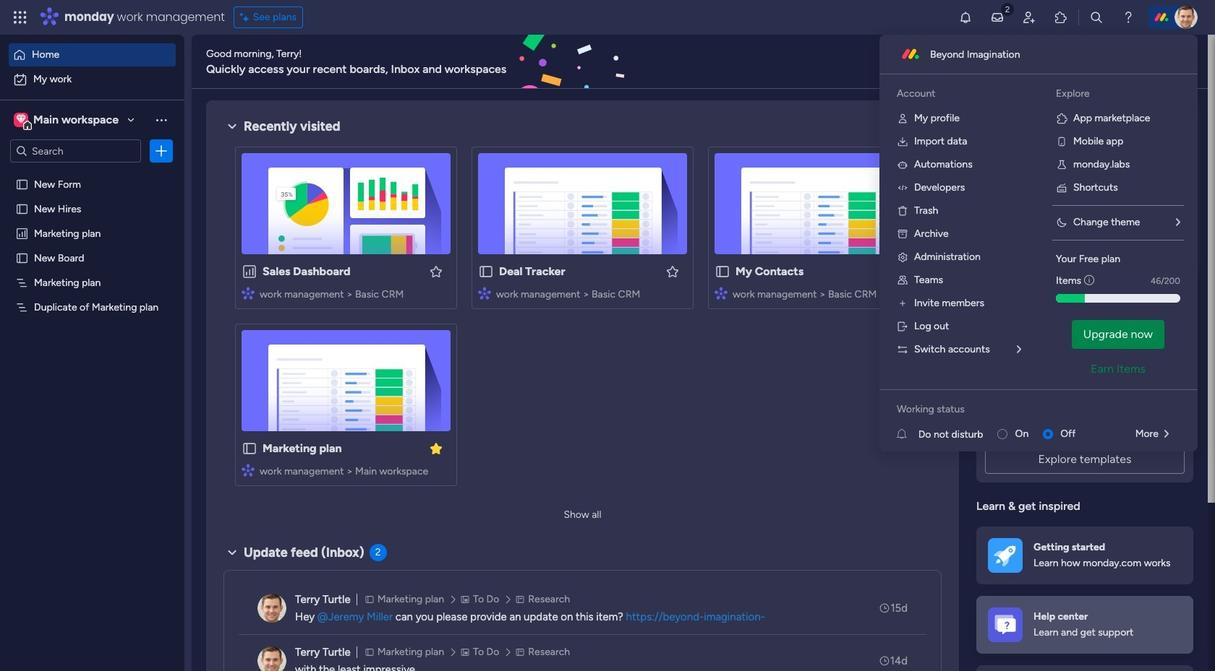 Task type: locate. For each thing, give the bounding box(es) containing it.
0 horizontal spatial public dashboard image
[[15, 226, 29, 240]]

invite members image down teams image
[[897, 298, 908, 310]]

1 horizontal spatial terry turtle image
[[1175, 6, 1198, 29]]

update feed image
[[990, 10, 1005, 25]]

terry turtle image down terry turtle image
[[257, 647, 286, 672]]

1 vertical spatial terry turtle image
[[257, 647, 286, 672]]

notifications image
[[958, 10, 973, 25]]

public board image
[[15, 202, 29, 216], [478, 264, 494, 280]]

templates image image
[[989, 291, 1180, 391]]

2 add to favorites image from the left
[[902, 264, 916, 279]]

1 vertical spatial public dashboard image
[[242, 264, 257, 280]]

1 horizontal spatial invite members image
[[1022, 10, 1036, 25]]

1 horizontal spatial public dashboard image
[[242, 264, 257, 280]]

0 vertical spatial invite members image
[[1022, 10, 1036, 25]]

invite members image
[[1022, 10, 1036, 25], [897, 298, 908, 310]]

1 vertical spatial public board image
[[478, 264, 494, 280]]

0 vertical spatial option
[[9, 43, 176, 67]]

archive image
[[897, 229, 908, 240]]

select product image
[[13, 10, 27, 25]]

v2 surfce notifications image
[[897, 427, 918, 442]]

public board image
[[15, 177, 29, 191], [15, 251, 29, 265], [715, 264, 731, 280], [242, 441, 257, 457]]

0 horizontal spatial public board image
[[15, 202, 29, 216]]

my profile image
[[897, 113, 908, 124]]

terry turtle image right help "image"
[[1175, 6, 1198, 29]]

2 vertical spatial option
[[0, 171, 184, 174]]

0 vertical spatial terry turtle image
[[1175, 6, 1198, 29]]

invite members image right "2" image
[[1022, 10, 1036, 25]]

add to favorites image
[[665, 264, 680, 279], [902, 264, 916, 279]]

workspace image
[[14, 112, 28, 128]]

trash image
[[897, 205, 908, 217]]

1 horizontal spatial add to favorites image
[[902, 264, 916, 279]]

help image
[[1121, 10, 1136, 25]]

list box
[[0, 169, 184, 515]]

workspace options image
[[154, 113, 169, 127]]

log out image
[[897, 321, 908, 333]]

add to favorites image
[[429, 264, 443, 279]]

0 horizontal spatial terry turtle image
[[257, 647, 286, 672]]

monday marketplace image
[[1054, 10, 1068, 25]]

terry turtle image
[[1175, 6, 1198, 29], [257, 647, 286, 672]]

mobile app image
[[1056, 136, 1068, 148]]

public dashboard image
[[15, 226, 29, 240], [242, 264, 257, 280]]

0 horizontal spatial add to favorites image
[[665, 264, 680, 279]]

1 vertical spatial invite members image
[[897, 298, 908, 310]]

1 horizontal spatial public board image
[[478, 264, 494, 280]]

option
[[9, 43, 176, 67], [9, 68, 176, 91], [0, 171, 184, 174]]

monday.labs image
[[1056, 159, 1068, 171]]

1 vertical spatial option
[[9, 68, 176, 91]]

2 image
[[1001, 1, 1014, 17]]

search everything image
[[1089, 10, 1104, 25]]

list arrow image
[[1176, 218, 1180, 228]]



Task type: describe. For each thing, give the bounding box(es) containing it.
quick search results list box
[[223, 135, 942, 504]]

administration image
[[897, 252, 908, 263]]

change theme image
[[1056, 217, 1068, 229]]

automations image
[[897, 159, 908, 171]]

v2 info image
[[1084, 273, 1094, 289]]

close update feed (inbox) image
[[223, 545, 241, 562]]

close recently visited image
[[223, 118, 241, 135]]

help center element
[[976, 597, 1193, 654]]

terry turtle image
[[257, 595, 286, 623]]

getting started element
[[976, 527, 1193, 585]]

developers image
[[897, 182, 908, 194]]

0 vertical spatial public board image
[[15, 202, 29, 216]]

0 horizontal spatial invite members image
[[897, 298, 908, 310]]

import data image
[[897, 136, 908, 148]]

public board image inside quick search results list box
[[478, 264, 494, 280]]

0 vertical spatial public dashboard image
[[15, 226, 29, 240]]

see plans image
[[240, 9, 253, 25]]

workspace image
[[16, 112, 26, 128]]

remove from favorites image
[[429, 442, 443, 456]]

1 add to favorites image from the left
[[665, 264, 680, 279]]

workspace selection element
[[14, 111, 121, 130]]

shortcuts image
[[1056, 182, 1068, 194]]

2 element
[[369, 545, 387, 562]]

options image
[[154, 144, 169, 158]]

v2 user feedback image
[[988, 54, 999, 70]]

Search in workspace field
[[30, 143, 121, 159]]

teams image
[[897, 275, 908, 286]]



Task type: vqa. For each thing, say whether or not it's contained in the screenshot.
the middle Public board image
yes



